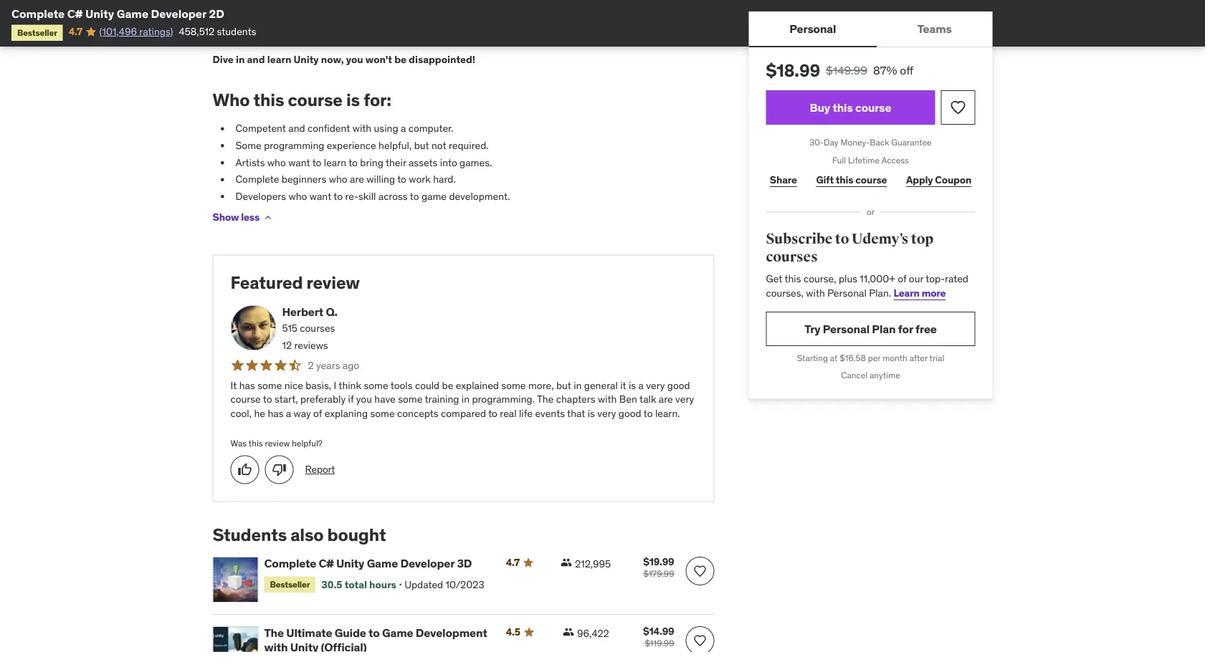 Task type: vqa. For each thing, say whether or not it's contained in the screenshot.
USING
yes



Task type: locate. For each thing, give the bounding box(es) containing it.
you down principles
[[553, 33, 569, 46]]

review
[[307, 272, 360, 294], [265, 438, 290, 449]]

2 horizontal spatial game
[[572, 33, 597, 46]]

1 vertical spatial are
[[659, 393, 673, 406]]

0 horizontal spatial and
[[247, 53, 265, 66]]

and right dive
[[247, 53, 265, 66]]

learn down complete
[[267, 53, 291, 66]]

1 horizontal spatial has
[[268, 407, 284, 420]]

to left udemy's
[[835, 230, 849, 248]]

0 horizontal spatial has
[[239, 379, 255, 392]]

with inside the it has some nice basis, i think some tools could be explained some more, but in general it is a very good course to start, preferably if you have some training in programming. the chapters with ben talk are very cool, he has a way of explaning some concepts compared to real life events that is very good to learn.
[[598, 393, 617, 406]]

1 horizontal spatial be
[[442, 379, 453, 392]]

1 vertical spatial complete
[[236, 173, 279, 186]]

but up chapters in the bottom left of the page
[[556, 379, 571, 392]]

0 horizontal spatial 4.7
[[69, 25, 83, 38]]

re-
[[345, 190, 358, 203]]

0 vertical spatial c#
[[67, 6, 83, 21]]

2 vertical spatial very
[[598, 407, 616, 420]]

unity left 'now,'
[[294, 53, 319, 66]]

we'll right artist,
[[241, 33, 260, 46]]

0 vertical spatial be
[[395, 53, 407, 66]]

buy this course button
[[766, 90, 935, 125]]

course inside "button"
[[856, 100, 892, 115]]

across
[[378, 190, 408, 203]]

programming
[[264, 139, 324, 152]]

but left not at the left of the page
[[414, 139, 429, 152]]

0 horizontal spatial in
[[236, 53, 245, 66]]

2 horizontal spatial and
[[477, 19, 494, 32]]

1 vertical spatial assets
[[409, 156, 438, 169]]

1 horizontal spatial wishlist image
[[950, 99, 967, 116]]

complete
[[258, 19, 300, 32]]

0 vertical spatial wishlist image
[[950, 99, 967, 116]]

1 horizontal spatial design
[[599, 33, 629, 46]]

with down the course,
[[806, 287, 825, 300]]

was
[[231, 438, 247, 449]]

2 years ago
[[308, 359, 359, 372]]

who down programming
[[267, 156, 286, 169]]

game
[[496, 19, 521, 32], [572, 33, 597, 46], [422, 190, 447, 203]]

very
[[646, 379, 665, 392], [676, 393, 694, 406], [598, 407, 616, 420]]

0 vertical spatial xsmall image
[[262, 212, 274, 223]]

assets up won't
[[367, 33, 396, 46]]

teach down complete
[[263, 33, 288, 46]]

$18.99 $149.99 87% off
[[766, 60, 914, 81]]

personal down the plus
[[828, 287, 867, 300]]

tab list
[[749, 11, 993, 47]]

this inside "button"
[[833, 100, 853, 115]]

1 horizontal spatial and
[[288, 122, 305, 135]]

2 horizontal spatial if
[[655, 19, 661, 32]]

game
[[117, 6, 148, 21], [367, 557, 398, 571], [382, 626, 413, 641]]

unity inside the ultimate guide to game development with unity (official)
[[290, 640, 318, 653]]

(101,496
[[99, 25, 137, 38]]

1 horizontal spatial the
[[537, 393, 554, 406]]

teach up won't
[[369, 19, 394, 32]]

who up re-
[[329, 173, 348, 186]]

willing
[[367, 173, 395, 186]]

courses down the "subscribe"
[[766, 249, 818, 266]]

game right guide
[[382, 626, 413, 641]]

we'll
[[347, 19, 366, 32], [241, 33, 260, 46], [504, 33, 524, 46]]

personal up $16.58
[[823, 321, 870, 336]]

computer.
[[409, 122, 454, 135]]

required.
[[449, 139, 489, 152]]

the down more,
[[537, 393, 554, 406]]

design left principles
[[524, 19, 554, 32]]

0 vertical spatial and
[[477, 19, 494, 32]]

0 horizontal spatial of
[[313, 407, 322, 420]]

life
[[519, 407, 533, 420]]

0 horizontal spatial courses
[[300, 322, 335, 335]]

are up re-
[[350, 173, 364, 186]]

$19.99
[[643, 556, 674, 569]]

1 horizontal spatial in
[[462, 393, 470, 406]]

unity left the (official)
[[290, 640, 318, 653]]

and inside competent and confident with using a computer. some programming experience helpful, but not required. artists who want to learn to bring their assets into games. complete beginners who are willing to work hard. developers who want to re-skill across to game development.
[[288, 122, 305, 135]]

xsmall image right less
[[262, 212, 274, 223]]

preferably
[[300, 393, 346, 406]]

in up chapters in the bottom left of the page
[[574, 379, 582, 392]]

with inside the ultimate guide to game development with unity (official)
[[264, 640, 288, 653]]

has right he in the left of the page
[[268, 407, 284, 420]]

0 horizontal spatial design
[[524, 19, 554, 32]]

course down "lifetime"
[[856, 174, 887, 187]]

4.7 left (101,496
[[69, 25, 83, 38]]

some up start,
[[258, 379, 282, 392]]

starting
[[797, 352, 828, 363]]

game up hours
[[367, 557, 398, 571]]

0 vertical spatial game
[[117, 6, 148, 21]]

(official)
[[321, 640, 367, 653]]

1 vertical spatial game
[[572, 33, 597, 46]]

1 vertical spatial want
[[310, 190, 331, 203]]

you left all
[[396, 19, 412, 32]]

1 vertical spatial of
[[313, 407, 322, 420]]

competent
[[236, 122, 286, 135]]

to up he in the left of the page
[[263, 393, 272, 406]]

more,
[[528, 379, 554, 392]]

with inside get this course, plus 11,000+ of our top-rated courses, with personal plan.
[[806, 287, 825, 300]]

1 horizontal spatial bring
[[360, 156, 384, 169]]

show
[[213, 211, 239, 224]]

course inside the it has some nice basis, i think some tools could be explained some more, but in general it is a very good course to start, preferably if you have some training in programming. the chapters with ben talk are very cool, he has a way of explaning some concepts compared to real life events that is very good to learn.
[[231, 393, 261, 406]]

review up mark as unhelpful icon
[[265, 438, 290, 449]]

way
[[294, 407, 311, 420]]

subscribe to udemy's top courses
[[766, 230, 934, 266]]

a
[[250, 19, 256, 32], [466, 33, 472, 46], [401, 122, 406, 135], [639, 379, 644, 392], [286, 407, 291, 420]]

if up artist,
[[213, 19, 219, 32]]

full
[[833, 154, 846, 166]]

basis,
[[306, 379, 331, 392]]

design down "you'll"
[[599, 33, 629, 46]]

bring inside competent and confident with using a computer. some programming experience helpful, but not required. artists who want to learn to bring their assets into games. complete beginners who are willing to work hard. developers who want to re-skill across to game development.
[[360, 156, 384, 169]]

course for who this course is for:
[[288, 89, 343, 110]]

2 vertical spatial complete
[[264, 557, 316, 571]]

are up learn.
[[659, 393, 673, 406]]

1 vertical spatial 4.7
[[506, 557, 520, 569]]

1 vertical spatial the
[[264, 626, 284, 641]]

learn down experience
[[324, 156, 346, 169]]

0 horizontal spatial developer
[[151, 6, 206, 21]]

good down ben
[[619, 407, 642, 420]]

2 vertical spatial game
[[422, 190, 447, 203]]

be right won't
[[395, 53, 407, 66]]

personal inside button
[[790, 21, 836, 36]]

2 vertical spatial game
[[382, 626, 413, 641]]

0 vertical spatial game
[[496, 19, 521, 32]]

a down coding
[[466, 33, 472, 46]]

in up compared
[[462, 393, 470, 406]]

developer up 458,512
[[151, 6, 206, 21]]

very down general
[[598, 407, 616, 420]]

teach
[[369, 19, 394, 32], [263, 33, 288, 46], [526, 33, 551, 46]]

212,995
[[575, 558, 611, 571]]

2 vertical spatial and
[[288, 122, 305, 135]]

very up talk
[[646, 379, 665, 392]]

be up training
[[442, 379, 453, 392]]

1 horizontal spatial who
[[289, 190, 307, 203]]

1 horizontal spatial you're
[[437, 33, 464, 46]]

30-day money-back guarantee full lifetime access
[[810, 137, 932, 166]]

unity up (101,496
[[85, 6, 114, 21]]

this for buy
[[833, 100, 853, 115]]

course
[[288, 89, 343, 110], [856, 100, 892, 115], [856, 174, 887, 187], [231, 393, 261, 406]]

of left our
[[898, 273, 907, 286]]

you're left an
[[663, 19, 690, 32]]

0 horizontal spatial teach
[[263, 33, 288, 46]]

disappointed!
[[409, 53, 475, 66]]

to inside the ultimate guide to game development with unity (official)
[[369, 626, 380, 641]]

11,000+
[[860, 273, 896, 286]]

apply coupon
[[906, 174, 972, 187]]

0 vertical spatial design
[[524, 19, 554, 32]]

1 vertical spatial learn
[[324, 156, 346, 169]]

and up programming
[[288, 122, 305, 135]]

game up (101,496 ratings)
[[117, 6, 148, 21]]

1 horizontal spatial good
[[667, 379, 690, 392]]

to left re-
[[334, 190, 343, 203]]

guarantee
[[892, 137, 932, 148]]

this
[[254, 89, 284, 110], [833, 100, 853, 115], [836, 174, 854, 187], [785, 273, 801, 286], [249, 438, 263, 449]]

mark as unhelpful image
[[272, 463, 286, 477]]

show less button
[[213, 203, 274, 232]]

herbert quijano acuña image
[[231, 305, 276, 351]]

1 horizontal spatial are
[[659, 393, 673, 406]]

game for 3d
[[367, 557, 398, 571]]

personal inside 'link'
[[823, 321, 870, 336]]

1 vertical spatial design
[[599, 33, 629, 46]]

to down the their
[[397, 173, 407, 186]]

2 vertical spatial personal
[[823, 321, 870, 336]]

you'll
[[602, 19, 625, 32]]

$14.99
[[643, 625, 674, 638]]

teach right 'coder,' in the left top of the page
[[526, 33, 551, 46]]

unity inside if you're a complete beginner, we'll teach you all the coding and game design principles you'll need. if you're an artist, we'll teach you to bring your assets to life. if you're a coder, we'll teach you game design principles. dive in and learn unity now, you won't be disappointed!
[[294, 53, 319, 66]]

teams button
[[877, 11, 993, 46]]

to left life.
[[399, 33, 408, 46]]

4.5
[[506, 626, 520, 639]]

2 horizontal spatial is
[[629, 379, 636, 392]]

trial
[[930, 352, 945, 363]]

0 horizontal spatial assets
[[367, 33, 396, 46]]

2 vertical spatial in
[[462, 393, 470, 406]]

game inside the ultimate guide to game development with unity (official)
[[382, 626, 413, 641]]

0 vertical spatial very
[[646, 379, 665, 392]]

this right buy
[[833, 100, 853, 115]]

1 vertical spatial game
[[367, 557, 398, 571]]

this inside get this course, plus 11,000+ of our top-rated courses, with personal plan.
[[785, 273, 801, 286]]

course up back on the top of the page
[[856, 100, 892, 115]]

to down talk
[[644, 407, 653, 420]]

we'll up your in the top left of the page
[[347, 19, 366, 32]]

458,512
[[179, 25, 215, 38]]

1 vertical spatial has
[[268, 407, 284, 420]]

review up q.
[[307, 272, 360, 294]]

1 vertical spatial developer
[[400, 557, 455, 571]]

with left the (official)
[[264, 640, 288, 653]]

1 horizontal spatial we'll
[[347, 19, 366, 32]]

is right the it on the bottom right
[[629, 379, 636, 392]]

30.5
[[321, 578, 342, 591]]

developer up updated
[[400, 557, 455, 571]]

wishlist image
[[693, 564, 707, 579]]

at
[[830, 352, 838, 363]]

courses up reviews
[[300, 322, 335, 335]]

learn
[[267, 53, 291, 66], [324, 156, 346, 169]]

coder,
[[474, 33, 502, 46]]

wishlist image
[[950, 99, 967, 116], [693, 634, 707, 648]]

of down preferably on the left of page
[[313, 407, 322, 420]]

the
[[537, 393, 554, 406], [264, 626, 284, 641]]

ago
[[343, 359, 359, 372]]

0 horizontal spatial are
[[350, 173, 364, 186]]

want down beginners
[[310, 190, 331, 203]]

of
[[898, 273, 907, 286], [313, 407, 322, 420]]

is right that
[[588, 407, 595, 420]]

you're
[[221, 19, 248, 32], [663, 19, 690, 32], [437, 33, 464, 46]]

you're down coding
[[437, 33, 464, 46]]

0 vertical spatial is
[[346, 89, 360, 110]]

experience
[[327, 139, 376, 152]]

the left ultimate
[[264, 626, 284, 641]]

in right dive
[[236, 53, 245, 66]]

could
[[415, 379, 440, 392]]

xsmall image
[[262, 212, 274, 223], [563, 627, 574, 638]]

1 horizontal spatial learn
[[324, 156, 346, 169]]

game down hard.
[[422, 190, 447, 203]]

students also bought
[[213, 524, 386, 546]]

you're up artist,
[[221, 19, 248, 32]]

course up the confident
[[288, 89, 343, 110]]

1 horizontal spatial but
[[556, 379, 571, 392]]

per
[[868, 352, 881, 363]]

this up courses, in the right of the page
[[785, 273, 801, 286]]

0 vertical spatial bestseller
[[17, 27, 57, 38]]

concepts
[[397, 407, 439, 420]]

the
[[427, 19, 442, 32]]

courses,
[[766, 287, 804, 300]]

students
[[213, 524, 287, 546]]

game inside competent and confident with using a computer. some programming experience helpful, but not required. artists who want to learn to bring their assets into games. complete beginners who are willing to work hard. developers who want to re-skill across to game development.
[[422, 190, 447, 203]]

1 horizontal spatial c#
[[319, 557, 334, 571]]

0 horizontal spatial who
[[267, 156, 286, 169]]

0 vertical spatial of
[[898, 273, 907, 286]]

money-
[[841, 137, 870, 148]]

tab list containing personal
[[749, 11, 993, 47]]

1 horizontal spatial very
[[646, 379, 665, 392]]

1 horizontal spatial game
[[496, 19, 521, 32]]

1 vertical spatial wishlist image
[[693, 634, 707, 648]]

with down general
[[598, 393, 617, 406]]

has right it
[[239, 379, 255, 392]]

apply
[[906, 174, 933, 187]]

updated
[[405, 578, 443, 591]]

a left complete
[[250, 19, 256, 32]]

0 vertical spatial but
[[414, 139, 429, 152]]

to down beginner,
[[308, 33, 317, 46]]

general
[[584, 379, 618, 392]]

have
[[375, 393, 396, 406]]

0 horizontal spatial c#
[[67, 6, 83, 21]]

you right 'if'
[[356, 393, 372, 406]]

some down have
[[370, 407, 395, 420]]

0 vertical spatial personal
[[790, 21, 836, 36]]

1 vertical spatial c#
[[319, 557, 334, 571]]

design
[[524, 19, 554, 32], [599, 33, 629, 46]]

day
[[824, 137, 839, 148]]

1 horizontal spatial bestseller
[[270, 579, 310, 590]]

this right gift
[[836, 174, 854, 187]]

you down complete
[[290, 33, 306, 46]]

4.7
[[69, 25, 83, 38], [506, 557, 520, 569]]

lifetime
[[848, 154, 880, 166]]

1 horizontal spatial review
[[307, 272, 360, 294]]

want up beginners
[[288, 156, 310, 169]]

life.
[[410, 33, 426, 46]]

want
[[288, 156, 310, 169], [310, 190, 331, 203]]

good up learn.
[[667, 379, 690, 392]]

artist,
[[213, 33, 238, 46]]

and up 'coder,' in the left top of the page
[[477, 19, 494, 32]]

1 vertical spatial who
[[329, 173, 348, 186]]

but inside the it has some nice basis, i think some tools could be explained some more, but in general it is a very good course to start, preferably if you have some training in programming. the chapters with ben talk are very cool, he has a way of explaning some concepts compared to real life events that is very good to learn.
[[556, 379, 571, 392]]

is left for:
[[346, 89, 360, 110]]

0 vertical spatial learn
[[267, 53, 291, 66]]

1 horizontal spatial courses
[[766, 249, 818, 266]]

1 horizontal spatial 4.7
[[506, 557, 520, 569]]

rated
[[945, 273, 969, 286]]

0 vertical spatial want
[[288, 156, 310, 169]]

personal up $18.99
[[790, 21, 836, 36]]

bring up willing
[[360, 156, 384, 169]]

an
[[693, 19, 704, 32]]

your
[[346, 33, 365, 46]]

1 vertical spatial courses
[[300, 322, 335, 335]]

this for was
[[249, 438, 263, 449]]

are
[[350, 173, 364, 186], [659, 393, 673, 406]]

this right the was
[[249, 438, 263, 449]]

2 horizontal spatial very
[[676, 393, 694, 406]]

mark as helpful image
[[238, 463, 252, 477]]

if up principles.
[[655, 19, 661, 32]]

ben
[[619, 393, 638, 406]]

herbert q. 515 courses 12 reviews
[[282, 304, 338, 352]]

0 horizontal spatial but
[[414, 139, 429, 152]]

share button
[[766, 166, 801, 195]]

a right using
[[401, 122, 406, 135]]

complete for complete c# unity game developer 2d
[[11, 6, 65, 21]]

beginners
[[282, 173, 327, 186]]

of inside the it has some nice basis, i think some tools could be explained some more, but in general it is a very good course to start, preferably if you have some training in programming. the chapters with ben talk are very cool, he has a way of explaning some concepts compared to real life events that is very good to learn.
[[313, 407, 322, 420]]

unity
[[85, 6, 114, 21], [294, 53, 319, 66], [336, 557, 364, 571], [290, 640, 318, 653]]

c#
[[67, 6, 83, 21], [319, 557, 334, 571]]

assets up work
[[409, 156, 438, 169]]

0 vertical spatial are
[[350, 173, 364, 186]]

0 horizontal spatial be
[[395, 53, 407, 66]]

1 vertical spatial personal
[[828, 287, 867, 300]]

hard.
[[433, 173, 456, 186]]

0 horizontal spatial you're
[[221, 19, 248, 32]]

assets inside if you're a complete beginner, we'll teach you all the coding and game design principles you'll need. if you're an artist, we'll teach you to bring your assets to life. if you're a coder, we'll teach you game design principles. dive in and learn unity now, you won't be disappointed!
[[367, 33, 396, 46]]

with inside competent and confident with using a computer. some programming experience helpful, but not required. artists who want to learn to bring their assets into games. complete beginners who are willing to work hard. developers who want to re-skill across to game development.
[[353, 122, 372, 135]]

if right life.
[[429, 33, 434, 46]]

1 horizontal spatial if
[[429, 33, 434, 46]]

be inside the it has some nice basis, i think some tools could be explained some more, but in general it is a very good course to start, preferably if you have some training in programming. the chapters with ben talk are very cool, he has a way of explaning some concepts compared to real life events that is very good to learn.
[[442, 379, 453, 392]]



Task type: describe. For each thing, give the bounding box(es) containing it.
2 horizontal spatial teach
[[526, 33, 551, 46]]

0 horizontal spatial we'll
[[241, 33, 260, 46]]

won't
[[366, 53, 392, 66]]

he
[[254, 407, 265, 420]]

free
[[916, 321, 937, 336]]

report
[[305, 463, 335, 476]]

this for get
[[785, 273, 801, 286]]

0 horizontal spatial very
[[598, 407, 616, 420]]

compared
[[441, 407, 486, 420]]

in inside if you're a complete beginner, we'll teach you all the coding and game design principles you'll need. if you're an artist, we'll teach you to bring your assets to life. if you're a coder, we'll teach you game design principles. dive in and learn unity now, you won't be disappointed!
[[236, 53, 245, 66]]

learn inside competent and confident with using a computer. some programming experience helpful, but not required. artists who want to learn to bring their assets into games. complete beginners who are willing to work hard. developers who want to re-skill across to game development.
[[324, 156, 346, 169]]

3d
[[457, 557, 472, 571]]

tools
[[391, 379, 413, 392]]

bring inside if you're a complete beginner, we'll teach you all the coding and game design principles you'll need. if you're an artist, we'll teach you to bring your assets to life. if you're a coder, we'll teach you game design principles. dive in and learn unity now, you won't be disappointed!
[[320, 33, 343, 46]]

0 horizontal spatial bestseller
[[17, 27, 57, 38]]

to inside subscribe to udemy's top courses
[[835, 230, 849, 248]]

0 vertical spatial has
[[239, 379, 255, 392]]

show less
[[213, 211, 260, 224]]

using
[[374, 122, 398, 135]]

principles.
[[632, 33, 678, 46]]

personal inside get this course, plus 11,000+ of our top-rated courses, with personal plan.
[[828, 287, 867, 300]]

complete c# unity game developer 3d
[[264, 557, 472, 571]]

course for buy this course
[[856, 100, 892, 115]]

hours
[[369, 578, 397, 591]]

the inside the ultimate guide to game development with unity (official)
[[264, 626, 284, 641]]

also
[[291, 524, 324, 546]]

for:
[[364, 89, 391, 110]]

to down work
[[410, 190, 419, 203]]

not
[[432, 139, 446, 152]]

gift this course link
[[813, 166, 891, 195]]

principles
[[556, 19, 600, 32]]

back
[[870, 137, 890, 148]]

years
[[316, 359, 340, 372]]

updated 10/2023
[[405, 578, 484, 591]]

2d
[[209, 6, 224, 21]]

a left way
[[286, 407, 291, 420]]

competent and confident with using a computer. some programming experience helpful, but not required. artists who want to learn to bring their assets into games. complete beginners who are willing to work hard. developers who want to re-skill across to game development.
[[236, 122, 510, 203]]

it
[[620, 379, 626, 392]]

xsmall image inside "show less" button
[[262, 212, 274, 223]]

anytime
[[870, 370, 901, 381]]

a up talk
[[639, 379, 644, 392]]

try personal plan for free
[[805, 321, 937, 336]]

start,
[[275, 393, 298, 406]]

courses inside subscribe to udemy's top courses
[[766, 249, 818, 266]]

458,512 students
[[179, 25, 256, 38]]

xsmall image
[[561, 557, 572, 569]]

0 vertical spatial good
[[667, 379, 690, 392]]

get this course, plus 11,000+ of our top-rated courses, with personal plan.
[[766, 273, 969, 300]]

you down your in the top left of the page
[[346, 53, 363, 66]]

more
[[922, 287, 946, 300]]

the ultimate guide to game development with unity (official)
[[264, 626, 487, 653]]

but inside competent and confident with using a computer. some programming experience helpful, but not required. artists who want to learn to bring their assets into games. complete beginners who are willing to work hard. developers who want to re-skill across to game development.
[[414, 139, 429, 152]]

course for gift this course
[[856, 174, 887, 187]]

nice
[[285, 379, 303, 392]]

beginner,
[[303, 19, 344, 32]]

this for who
[[254, 89, 284, 110]]

complete inside competent and confident with using a computer. some programming experience helpful, but not required. artists who want to learn to bring their assets into games. complete beginners who are willing to work hard. developers who want to re-skill across to game development.
[[236, 173, 279, 186]]

2 vertical spatial is
[[588, 407, 595, 420]]

training
[[425, 393, 459, 406]]

0 horizontal spatial good
[[619, 407, 642, 420]]

herbert
[[282, 304, 323, 319]]

some up programming.
[[501, 379, 526, 392]]

0 horizontal spatial wishlist image
[[693, 634, 707, 648]]

c# for complete c# unity game developer 3d
[[319, 557, 334, 571]]

complete for complete c# unity game developer 3d
[[264, 557, 316, 571]]

think
[[339, 379, 361, 392]]

unity up total
[[336, 557, 364, 571]]

explaning
[[325, 407, 368, 420]]

get
[[766, 273, 783, 286]]

students
[[217, 25, 256, 38]]

1 vertical spatial xsmall image
[[563, 627, 574, 638]]

need.
[[628, 19, 653, 32]]

1 vertical spatial and
[[247, 53, 265, 66]]

learn more link
[[894, 287, 946, 300]]

buy this course
[[810, 100, 892, 115]]

assets inside competent and confident with using a computer. some programming experience helpful, but not required. artists who want to learn to bring their assets into games. complete beginners who are willing to work hard. developers who want to re-skill across to game development.
[[409, 156, 438, 169]]

complete c# unity game developer 3d link
[[264, 557, 489, 571]]

12
[[282, 339, 292, 352]]

developers
[[236, 190, 286, 203]]

learn
[[894, 287, 920, 300]]

explained
[[456, 379, 499, 392]]

(101,496 ratings)
[[99, 25, 173, 38]]

cool,
[[231, 407, 252, 420]]

cancel
[[841, 370, 868, 381]]

this for gift
[[836, 174, 854, 187]]

$18.99
[[766, 60, 820, 81]]

learn inside if you're a complete beginner, we'll teach you all the coding and game design principles you'll need. if you're an artist, we'll teach you to bring your assets to life. if you're a coder, we'll teach you game design principles. dive in and learn unity now, you won't be disappointed!
[[267, 53, 291, 66]]

to left the real
[[488, 407, 498, 420]]

0 horizontal spatial review
[[265, 438, 290, 449]]

of inside get this course, plus 11,000+ of our top-rated courses, with personal plan.
[[898, 273, 907, 286]]

programming.
[[472, 393, 535, 406]]

c# for complete c# unity game developer 2d
[[67, 6, 83, 21]]

2 horizontal spatial in
[[574, 379, 582, 392]]

$179.99
[[644, 569, 674, 580]]

1 vertical spatial bestseller
[[270, 579, 310, 590]]

$19.99 $179.99
[[643, 556, 674, 580]]

or
[[867, 207, 875, 218]]

helpful?
[[292, 438, 322, 449]]

0 vertical spatial 4.7
[[69, 25, 83, 38]]

are inside competent and confident with using a computer. some programming experience helpful, but not required. artists who want to learn to bring their assets into games. complete beginners who are willing to work hard. developers who want to re-skill across to game development.
[[350, 173, 364, 186]]

some up concepts
[[398, 393, 423, 406]]

who this course is for:
[[213, 89, 391, 110]]

top
[[911, 230, 934, 248]]

2 horizontal spatial who
[[329, 173, 348, 186]]

guide
[[335, 626, 366, 641]]

be inside if you're a complete beginner, we'll teach you all the coding and game design principles you'll need. if you're an artist, we'll teach you to bring your assets to life. if you're a coder, we'll teach you game design principles. dive in and learn unity now, you won't be disappointed!
[[395, 53, 407, 66]]

0 horizontal spatial if
[[213, 19, 219, 32]]

some up have
[[364, 379, 388, 392]]

if
[[348, 393, 354, 406]]

the ultimate guide to game development with unity (official) link
[[264, 626, 489, 653]]

developer for 2d
[[151, 6, 206, 21]]

it
[[231, 379, 237, 392]]

chapters
[[556, 393, 596, 406]]

confident
[[308, 122, 350, 135]]

plus
[[839, 273, 858, 286]]

2 horizontal spatial you're
[[663, 19, 690, 32]]

10/2023
[[446, 578, 484, 591]]

$16.58
[[840, 352, 866, 363]]

learn more
[[894, 287, 946, 300]]

who
[[213, 89, 250, 110]]

featured
[[231, 272, 303, 294]]

1 horizontal spatial teach
[[369, 19, 394, 32]]

talk
[[640, 393, 656, 406]]

artists
[[236, 156, 265, 169]]

developer for 3d
[[400, 557, 455, 571]]

$149.99
[[826, 63, 868, 77]]

30.5 total hours
[[321, 578, 397, 591]]

courses inside herbert q. 515 courses 12 reviews
[[300, 322, 335, 335]]

i
[[334, 379, 336, 392]]

udemy's
[[852, 230, 909, 248]]

the inside the it has some nice basis, i think some tools could be explained some more, but in general it is a very good course to start, preferably if you have some training in programming. the chapters with ben talk are very cool, he has a way of explaning some concepts compared to real life events that is very good to learn.
[[537, 393, 554, 406]]

to up beginners
[[312, 156, 322, 169]]

are inside the it has some nice basis, i think some tools could be explained some more, but in general it is a very good course to start, preferably if you have some training in programming. the chapters with ben talk are very cool, he has a way of explaning some concepts compared to real life events that is very good to learn.
[[659, 393, 673, 406]]

skill
[[358, 190, 376, 203]]

a inside competent and confident with using a computer. some programming experience helpful, but not required. artists who want to learn to bring their assets into games. complete beginners who are willing to work hard. developers who want to re-skill across to game development.
[[401, 122, 406, 135]]

1 vertical spatial is
[[629, 379, 636, 392]]

dive
[[213, 53, 234, 66]]

work
[[409, 173, 431, 186]]

off
[[900, 63, 914, 77]]

total
[[345, 578, 367, 591]]

you inside the it has some nice basis, i think some tools could be explained some more, but in general it is a very good course to start, preferably if you have some training in programming. the chapters with ben talk are very cool, he has a way of explaning some concepts compared to real life events that is very good to learn.
[[356, 393, 372, 406]]

game for 2d
[[117, 6, 148, 21]]

to down experience
[[349, 156, 358, 169]]

2 horizontal spatial we'll
[[504, 33, 524, 46]]



